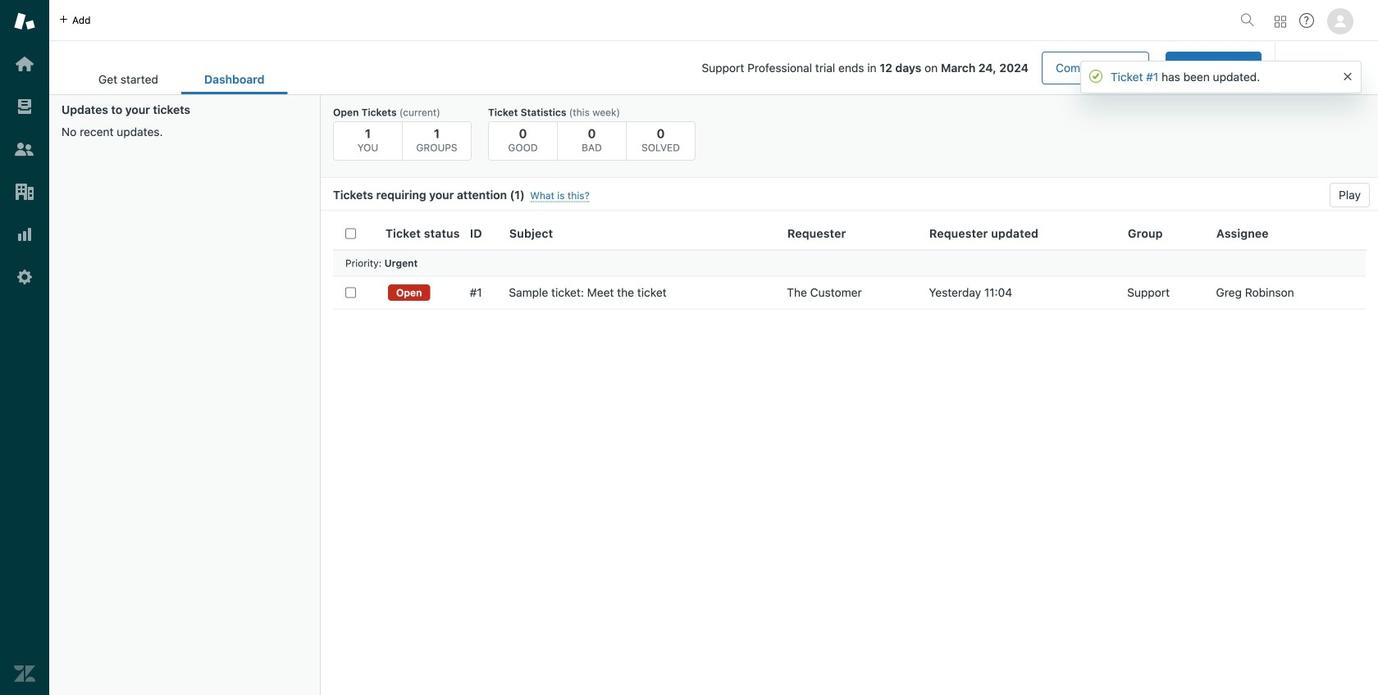 Task type: describe. For each thing, give the bounding box(es) containing it.
main element
[[0, 0, 49, 696]]

views image
[[14, 96, 35, 117]]

zendesk image
[[14, 664, 35, 685]]

Select All Tickets checkbox
[[345, 228, 356, 239]]

get started image
[[14, 53, 35, 75]]



Task type: vqa. For each thing, say whether or not it's contained in the screenshot.
Events IMAGE
no



Task type: locate. For each thing, give the bounding box(es) containing it.
zendesk products image
[[1275, 16, 1287, 27]]

reporting image
[[14, 224, 35, 245]]

organizations image
[[14, 181, 35, 203]]

grid
[[321, 217, 1378, 696]]

tab
[[75, 64, 181, 94]]

tab list
[[75, 64, 288, 94]]

customers image
[[14, 139, 35, 160]]

None checkbox
[[345, 288, 356, 298]]

get help image
[[1300, 13, 1314, 28]]

zendesk support image
[[14, 11, 35, 32]]

March 24, 2024 text field
[[941, 61, 1029, 75]]

admin image
[[14, 267, 35, 288]]



